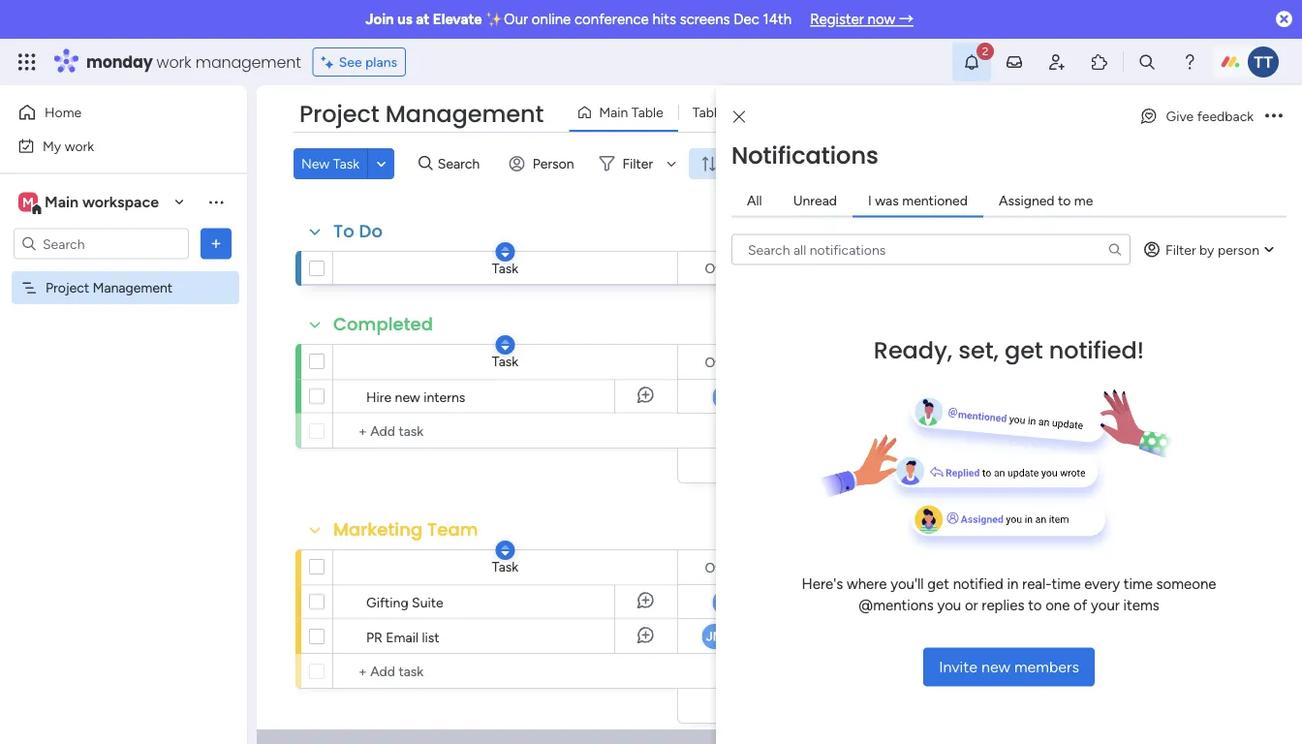 Task type: vqa. For each thing, say whether or not it's contained in the screenshot.
Give
yes



Task type: locate. For each thing, give the bounding box(es) containing it.
0 horizontal spatial work
[[65, 138, 94, 154]]

filter left the arrow down icon
[[623, 156, 653, 172]]

1 vertical spatial 1
[[763, 156, 768, 172]]

0 vertical spatial project management
[[300, 98, 544, 130]]

status
[[994, 260, 1034, 276], [994, 354, 1034, 370]]

1 vertical spatial column information image
[[883, 354, 899, 370]]

table up sort
[[693, 104, 725, 121]]

sort
[[724, 156, 750, 172]]

0 vertical spatial /
[[1202, 104, 1208, 121]]

get up you at right bottom
[[928, 575, 950, 593]]

sort desc image
[[502, 245, 509, 259], [502, 338, 509, 352], [502, 544, 509, 557]]

feedback
[[1198, 108, 1254, 125]]

owner for 2nd the owner field from the bottom
[[705, 354, 746, 370]]

0 vertical spatial owner
[[705, 260, 746, 276]]

notifications image
[[963, 52, 982, 72]]

status left the notified!
[[994, 354, 1034, 370]]

1 vertical spatial status field
[[989, 351, 1038, 373]]

1 vertical spatial to
[[1029, 597, 1043, 615]]

owner
[[705, 260, 746, 276], [705, 354, 746, 370], [705, 559, 746, 576]]

2 table from the left
[[693, 104, 725, 121]]

filter for filter
[[623, 156, 653, 172]]

new for members
[[982, 658, 1011, 677]]

new inside the invite new members button
[[982, 658, 1011, 677]]

invite / 1
[[1165, 104, 1217, 121]]

not down the notified
[[978, 595, 1001, 611]]

management inside project management field
[[386, 98, 544, 130]]

1 vertical spatial started
[[1005, 629, 1050, 645]]

0 vertical spatial work
[[157, 51, 191, 73]]

1 table from the left
[[632, 104, 664, 121]]

main up filter popup button
[[599, 104, 629, 121]]

2 status field from the top
[[989, 351, 1038, 373]]

1 column information image from the top
[[1092, 260, 1108, 276]]

get inside here's where you'll get notified in real-time every time someone @mentions you or replies to one of your items
[[928, 575, 950, 593]]

1 vertical spatial owner
[[705, 354, 746, 370]]

0 vertical spatial new
[[395, 389, 421, 405]]

None search field
[[732, 234, 1131, 265]]

pr email list
[[366, 629, 440, 646]]

2 owner from the top
[[705, 354, 746, 370]]

status down assigned
[[994, 260, 1034, 276]]

0 vertical spatial sort desc image
[[502, 245, 509, 259]]

at
[[416, 11, 430, 28]]

owner for 1st the owner field from the bottom of the page
[[705, 559, 746, 576]]

email
[[386, 629, 419, 646]]

0 vertical spatial main
[[599, 104, 629, 121]]

1 horizontal spatial get
[[1005, 334, 1044, 366]]

Completed field
[[329, 312, 438, 337]]

options image down workspace options image
[[206, 234, 226, 253]]

/
[[1202, 104, 1208, 121], [754, 156, 759, 172]]

1 right sort
[[763, 156, 768, 172]]

1 horizontal spatial invite
[[1165, 104, 1199, 121]]

time up items
[[1124, 575, 1153, 593]]

/ for sort
[[754, 156, 759, 172]]

1 horizontal spatial filter
[[1166, 241, 1197, 258]]

sort desc image for completed
[[502, 338, 509, 352]]

give feedback
[[1167, 108, 1254, 125]]

project management up the "v2 search" icon
[[300, 98, 544, 130]]

column information image
[[883, 260, 899, 276], [883, 354, 899, 370]]

0 horizontal spatial project management
[[46, 280, 173, 296]]

1 vertical spatial not
[[978, 629, 1001, 645]]

1 owner from the top
[[705, 260, 746, 276]]

project management down search in workspace field
[[46, 280, 173, 296]]

work right my
[[65, 138, 94, 154]]

1 vertical spatial project management
[[46, 280, 173, 296]]

3 sort desc image from the top
[[502, 544, 509, 557]]

column information image right date
[[883, 260, 899, 276]]

give feedback button
[[1132, 101, 1262, 132]]

1 horizontal spatial project
[[300, 98, 380, 130]]

0 horizontal spatial main
[[45, 193, 79, 211]]

1 horizontal spatial work
[[157, 51, 191, 73]]

1 started from the top
[[1005, 595, 1050, 611]]

started
[[1005, 595, 1050, 611], [1005, 629, 1050, 645]]

1 vertical spatial earliest
[[822, 466, 860, 480]]

apps image
[[1091, 52, 1110, 72]]

1 right give
[[1211, 104, 1217, 121]]

sort / 1
[[724, 156, 768, 172]]

to down the real-
[[1029, 597, 1043, 615]]

0 vertical spatial project
[[300, 98, 380, 130]]

options image right feedback
[[1266, 110, 1283, 123]]

1 vertical spatial main
[[45, 193, 79, 211]]

project management inside project management list box
[[46, 280, 173, 296]]

online
[[532, 11, 571, 28]]

sort desc image for marketing team
[[502, 544, 509, 557]]

sort desc image for to do
[[502, 245, 509, 259]]

project down search in workspace field
[[46, 280, 89, 296]]

elevate
[[433, 11, 482, 28]]

1 horizontal spatial time
[[1124, 575, 1153, 593]]

real-
[[1023, 575, 1052, 593]]

options image inside dialog
[[1266, 110, 1283, 123]]

hide button
[[786, 148, 857, 179]]

my work button
[[12, 130, 208, 161]]

invite / 1 button
[[1129, 97, 1225, 128]]

0 vertical spatial owner field
[[700, 257, 751, 279]]

1 horizontal spatial management
[[386, 98, 544, 130]]

suite
[[412, 594, 444, 611]]

filter button
[[592, 148, 683, 179]]

1 vertical spatial get
[[928, 575, 950, 593]]

get right the set,
[[1005, 334, 1044, 366]]

2 earliest from the top
[[822, 466, 860, 480]]

1 status field from the top
[[989, 257, 1038, 279]]

work
[[157, 51, 191, 73], [65, 138, 94, 154]]

in
[[1008, 575, 1019, 593]]

replies
[[982, 597, 1025, 615]]

0 horizontal spatial filter
[[623, 156, 653, 172]]

started down the real-
[[1005, 595, 1050, 611]]

1 vertical spatial column information image
[[1092, 354, 1108, 370]]

status field down assigned
[[989, 257, 1038, 279]]

0 vertical spatial 1
[[1211, 104, 1217, 121]]

0 vertical spatial options image
[[1266, 110, 1283, 123]]

0 vertical spatial filter
[[623, 156, 653, 172]]

time up one
[[1052, 575, 1081, 593]]

0 vertical spatial status field
[[989, 257, 1038, 279]]

of
[[1074, 597, 1088, 615]]

None field
[[808, 351, 874, 373], [808, 557, 874, 578], [989, 557, 1038, 578], [808, 351, 874, 373], [808, 557, 874, 578], [989, 557, 1038, 578]]

2 vertical spatial sort desc image
[[502, 544, 509, 557]]

/ inside button
[[1202, 104, 1208, 121]]

0 horizontal spatial table
[[632, 104, 664, 121]]

0 vertical spatial not started
[[978, 595, 1050, 611]]

workspace
[[82, 193, 159, 211]]

give
[[1167, 108, 1194, 125]]

2 vertical spatial owner
[[705, 559, 746, 576]]

main inside workspace selection element
[[45, 193, 79, 211]]

new
[[395, 389, 421, 405], [982, 658, 1011, 677]]

ready,
[[874, 334, 953, 366]]

0 vertical spatial earliest
[[822, 260, 860, 274]]

invite
[[1165, 104, 1199, 121], [939, 658, 978, 677]]

person
[[533, 156, 574, 172]]

0 horizontal spatial management
[[93, 280, 173, 296]]

main for main table
[[599, 104, 629, 121]]

✨
[[486, 11, 501, 28]]

status field for first column information image from the top
[[989, 257, 1038, 279]]

to
[[1059, 192, 1071, 209], [1029, 597, 1043, 615]]

work inside button
[[65, 138, 94, 154]]

0 vertical spatial status
[[994, 260, 1034, 276]]

0 horizontal spatial project
[[46, 280, 89, 296]]

dialog
[[716, 85, 1303, 744]]

mentioned
[[903, 192, 968, 209]]

1 vertical spatial new
[[982, 658, 1011, 677]]

management up search field
[[386, 98, 544, 130]]

0 horizontal spatial options image
[[206, 234, 226, 253]]

dec
[[734, 11, 760, 28]]

filter up dropdown
[[1166, 241, 1197, 258]]

1 horizontal spatial table
[[693, 104, 725, 121]]

0 horizontal spatial to
[[1029, 597, 1043, 615]]

main right workspace image
[[45, 193, 79, 211]]

options image
[[1266, 110, 1283, 123], [206, 234, 226, 253]]

main table button
[[569, 97, 678, 128]]

project management
[[300, 98, 544, 130], [46, 280, 173, 296]]

new left members
[[982, 658, 1011, 677]]

column information image
[[1092, 260, 1108, 276], [1092, 354, 1108, 370]]

1 inside button
[[1211, 104, 1217, 121]]

invite new members
[[939, 658, 1080, 677]]

0 vertical spatial get
[[1005, 334, 1044, 366]]

see plans
[[339, 54, 398, 70]]

1 horizontal spatial /
[[1202, 104, 1208, 121]]

status field left the notified!
[[989, 351, 1038, 373]]

invite members image
[[1048, 52, 1067, 72]]

Status field
[[989, 257, 1038, 279], [989, 351, 1038, 373]]

2 not from the top
[[978, 629, 1001, 645]]

to inside here's where you'll get notified in real-time every time someone @mentions you or replies to one of your items
[[1029, 597, 1043, 615]]

hits
[[653, 11, 677, 28]]

team
[[428, 518, 479, 542]]

1 vertical spatial invite
[[939, 658, 978, 677]]

main inside button
[[599, 104, 629, 121]]

filter inside filter by person button
[[1166, 241, 1197, 258]]

0 horizontal spatial 1
[[763, 156, 768, 172]]

1 vertical spatial status
[[994, 354, 1034, 370]]

0 vertical spatial not
[[978, 595, 1001, 611]]

1 vertical spatial not started
[[978, 629, 1050, 645]]

main workspace
[[45, 193, 159, 211]]

1 horizontal spatial project management
[[300, 98, 544, 130]]

new
[[301, 156, 330, 172]]

0 horizontal spatial get
[[928, 575, 950, 593]]

earliest inside nov 29 earliest
[[822, 466, 860, 480]]

started up invite new members
[[1005, 629, 1050, 645]]

0 horizontal spatial new
[[395, 389, 421, 405]]

+ Add task text field
[[343, 420, 669, 443]]

work for monday
[[157, 51, 191, 73]]

plans
[[365, 54, 398, 70]]

owner for third the owner field from the bottom
[[705, 260, 746, 276]]

0 horizontal spatial invite
[[939, 658, 978, 677]]

table up filter popup button
[[632, 104, 664, 121]]

not down replies
[[978, 629, 1001, 645]]

0 horizontal spatial /
[[754, 156, 759, 172]]

see plans button
[[313, 47, 406, 77]]

help image
[[1181, 52, 1200, 72]]

table
[[632, 104, 664, 121], [693, 104, 725, 121]]

1 sort desc image from the top
[[502, 245, 509, 259]]

3 owner field from the top
[[700, 557, 751, 578]]

1 not started from the top
[[978, 595, 1050, 611]]

0 vertical spatial column information image
[[1092, 260, 1108, 276]]

here's
[[802, 575, 844, 593]]

project up new task button
[[300, 98, 380, 130]]

members
[[1015, 658, 1080, 677]]

0 vertical spatial column information image
[[883, 260, 899, 276]]

new right hire
[[395, 389, 421, 405]]

one
[[1046, 597, 1071, 615]]

1 vertical spatial work
[[65, 138, 94, 154]]

2 vertical spatial owner field
[[700, 557, 751, 578]]

main
[[599, 104, 629, 121], [45, 193, 79, 211]]

3 owner from the top
[[705, 559, 746, 576]]

1 vertical spatial management
[[93, 280, 173, 296]]

to do
[[333, 219, 383, 244]]

not started down in
[[978, 595, 1050, 611]]

items
[[1124, 597, 1160, 615]]

invite new members button
[[924, 648, 1095, 687]]

work right monday
[[157, 51, 191, 73]]

0 horizontal spatial time
[[1052, 575, 1081, 593]]

0 vertical spatial started
[[1005, 595, 1050, 611]]

my
[[43, 138, 61, 154]]

Owner field
[[700, 257, 751, 279], [700, 351, 751, 373], [700, 557, 751, 578]]

workspace image
[[18, 191, 38, 213]]

to left me
[[1059, 192, 1071, 209]]

option
[[0, 270, 247, 274]]

earliest
[[822, 260, 860, 274], [822, 466, 860, 480]]

1 vertical spatial sort desc image
[[502, 338, 509, 352]]

1 vertical spatial /
[[754, 156, 759, 172]]

project management list box
[[0, 268, 247, 566]]

register
[[811, 11, 865, 28]]

our
[[504, 11, 528, 28]]

not started up invite new members
[[978, 629, 1050, 645]]

/ right sort
[[754, 156, 759, 172]]

1 for sort / 1
[[763, 156, 768, 172]]

management down search in workspace field
[[93, 280, 173, 296]]

task
[[333, 156, 360, 172], [492, 260, 519, 277], [492, 353, 519, 370], [492, 559, 519, 575]]

2 started from the top
[[1005, 629, 1050, 645]]

1 horizontal spatial to
[[1059, 192, 1071, 209]]

1 horizontal spatial options image
[[1266, 110, 1283, 123]]

filter inside filter popup button
[[623, 156, 653, 172]]

1 horizontal spatial new
[[982, 658, 1011, 677]]

new task
[[301, 156, 360, 172]]

earliest inside oct 31 earliest
[[822, 260, 860, 274]]

→
[[899, 11, 914, 28]]

2 sort desc image from the top
[[502, 338, 509, 352]]

register now → link
[[811, 11, 914, 28]]

1 horizontal spatial main
[[599, 104, 629, 121]]

home
[[45, 104, 82, 121]]

due
[[813, 260, 838, 276]]

column information image left the set,
[[883, 354, 899, 370]]

1 horizontal spatial 1
[[1211, 104, 1217, 121]]

/ right give
[[1202, 104, 1208, 121]]

due date
[[813, 260, 870, 276]]

1 vertical spatial project
[[46, 280, 89, 296]]

0 vertical spatial invite
[[1165, 104, 1199, 121]]

1 vertical spatial filter
[[1166, 241, 1197, 258]]

1 earliest from the top
[[822, 260, 860, 274]]

1 vertical spatial owner field
[[700, 351, 751, 373]]

my work
[[43, 138, 94, 154]]

0 vertical spatial management
[[386, 98, 544, 130]]



Task type: describe. For each thing, give the bounding box(es) containing it.
table button
[[678, 97, 739, 128]]

home button
[[12, 97, 208, 128]]

assigned to me
[[999, 192, 1094, 209]]

person
[[1218, 241, 1260, 258]]

1 column information image from the top
[[883, 260, 899, 276]]

To Do field
[[329, 219, 388, 244]]

dialog containing notifications
[[716, 85, 1303, 744]]

Search all notifications search field
[[732, 234, 1131, 265]]

2 column information image from the top
[[1092, 354, 1108, 370]]

join
[[366, 11, 394, 28]]

by
[[1200, 241, 1215, 258]]

0 vertical spatial to
[[1059, 192, 1071, 209]]

task inside button
[[333, 156, 360, 172]]

2 not started from the top
[[978, 629, 1050, 645]]

earliest for nov
[[822, 466, 860, 480]]

+ Add task text field
[[343, 660, 669, 683]]

you
[[938, 597, 962, 615]]

completed
[[333, 312, 433, 337]]

gifting suite
[[366, 594, 444, 611]]

2 column information image from the top
[[883, 354, 899, 370]]

table inside button
[[632, 104, 664, 121]]

filter by person button
[[1135, 234, 1287, 265]]

14th
[[763, 11, 792, 28]]

Marketing Team field
[[329, 518, 483, 543]]

table inside 'button'
[[693, 104, 725, 121]]

marketing team
[[333, 518, 479, 542]]

monday
[[86, 51, 153, 73]]

us
[[398, 11, 413, 28]]

Search field
[[433, 150, 491, 177]]

2 time from the left
[[1124, 575, 1153, 593]]

new task button
[[294, 148, 367, 179]]

work for my
[[65, 138, 94, 154]]

invite for invite / 1
[[1165, 104, 1199, 121]]

assigned
[[999, 192, 1055, 209]]

oct 31 earliest
[[820, 247, 862, 274]]

management inside project management list box
[[93, 280, 173, 296]]

was
[[876, 192, 899, 209]]

do
[[359, 219, 383, 244]]

date
[[841, 260, 870, 276]]

project inside field
[[300, 98, 380, 130]]

Due Date field
[[808, 257, 874, 279]]

inbox image
[[1005, 52, 1025, 72]]

ready, set, get notified!
[[874, 334, 1145, 366]]

project inside list box
[[46, 280, 89, 296]]

join us at elevate ✨ our online conference hits screens dec 14th
[[366, 11, 792, 28]]

workspace selection element
[[18, 190, 162, 216]]

angle down image
[[377, 157, 386, 171]]

task for completed
[[492, 353, 519, 370]]

2 status from the top
[[994, 354, 1034, 370]]

to
[[333, 219, 355, 244]]

search everything image
[[1138, 52, 1157, 72]]

Search in workspace field
[[41, 233, 162, 255]]

where
[[847, 575, 887, 593]]

1 status from the top
[[994, 260, 1034, 276]]

main for main workspace
[[45, 193, 79, 211]]

i
[[869, 192, 872, 209]]

now
[[868, 11, 896, 28]]

main table
[[599, 104, 664, 121]]

every
[[1085, 575, 1121, 593]]

list
[[422, 629, 440, 646]]

interns
[[424, 389, 466, 405]]

i was mentioned
[[869, 192, 968, 209]]

@mentions
[[859, 597, 934, 615]]

arrow down image
[[660, 152, 683, 175]]

your
[[1092, 597, 1120, 615]]

1 for invite / 1
[[1211, 104, 1217, 121]]

29
[[848, 453, 864, 470]]

unread
[[794, 192, 838, 209]]

here's where you'll get notified in real-time every time someone @mentions you or replies to one of your items
[[802, 575, 1217, 615]]

notifications
[[732, 139, 879, 172]]

me
[[1075, 192, 1094, 209]]

invite for invite new members
[[939, 658, 978, 677]]

select product image
[[17, 52, 37, 72]]

1 vertical spatial options image
[[206, 234, 226, 253]]

Dropdown field
[[1150, 257, 1224, 279]]

earliest for oct
[[822, 260, 860, 274]]

gifting
[[366, 594, 409, 611]]

status field for 1st column information image from the bottom of the page
[[989, 351, 1038, 373]]

or
[[965, 597, 979, 615]]

hide
[[817, 156, 845, 172]]

hire new interns
[[366, 389, 466, 405]]

m
[[22, 194, 34, 210]]

marketing
[[333, 518, 423, 542]]

task for to do
[[492, 260, 519, 277]]

filter for filter by person
[[1166, 241, 1197, 258]]

search image
[[1108, 242, 1124, 257]]

management
[[196, 51, 301, 73]]

nov 29 earliest
[[817, 453, 864, 480]]

1 owner field from the top
[[700, 257, 751, 279]]

monday work management
[[86, 51, 301, 73]]

oct
[[820, 247, 844, 265]]

nov
[[817, 453, 844, 470]]

conference
[[575, 11, 649, 28]]

notified
[[953, 575, 1004, 593]]

Project Management field
[[295, 98, 549, 131]]

register now →
[[811, 11, 914, 28]]

filter by person
[[1166, 241, 1260, 258]]

workspace options image
[[206, 192, 226, 212]]

dropdown
[[1155, 260, 1219, 276]]

notified!
[[1050, 334, 1145, 366]]

new for interns
[[395, 389, 421, 405]]

task for marketing team
[[492, 559, 519, 575]]

31
[[848, 247, 862, 265]]

project management inside project management field
[[300, 98, 544, 130]]

v2 search image
[[419, 153, 433, 175]]

terry turtle image
[[1249, 47, 1280, 78]]

see
[[339, 54, 362, 70]]

person button
[[502, 148, 586, 179]]

hire
[[366, 389, 392, 405]]

/ for invite
[[1202, 104, 1208, 121]]

screens
[[680, 11, 730, 28]]

set,
[[959, 334, 999, 366]]

all
[[747, 192, 763, 209]]

2 owner field from the top
[[700, 351, 751, 373]]

1 time from the left
[[1052, 575, 1081, 593]]

1 not from the top
[[978, 595, 1001, 611]]

2 image
[[977, 40, 995, 62]]



